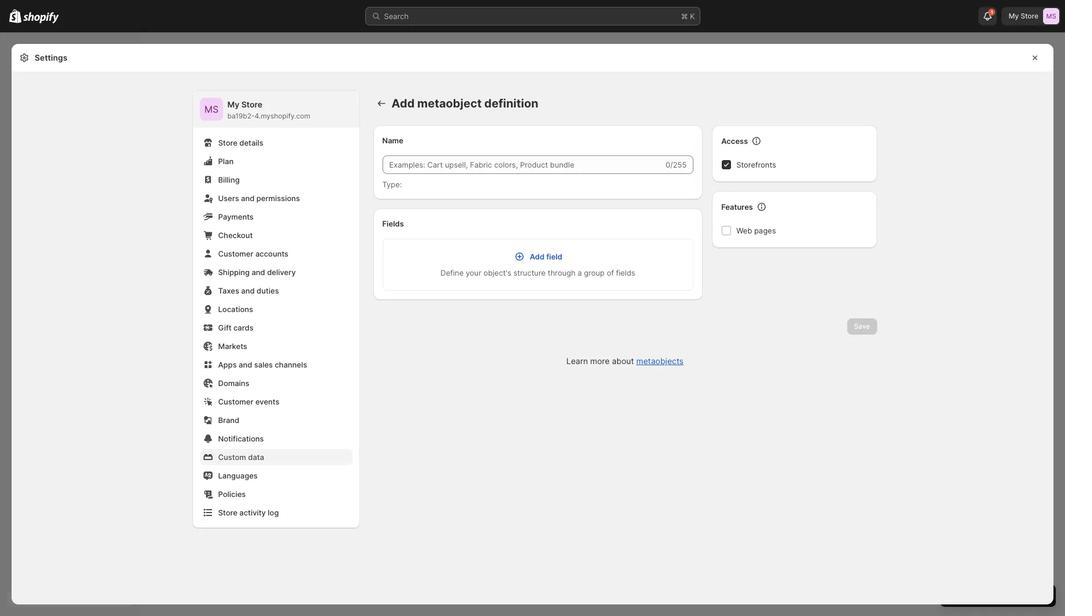 Task type: vqa. For each thing, say whether or not it's contained in the screenshot.
the Customer in Customer events link
yes



Task type: locate. For each thing, give the bounding box(es) containing it.
users and permissions
[[218, 194, 300, 203]]

payments link
[[200, 209, 352, 225]]

of
[[607, 268, 614, 278]]

1 vertical spatial my store image
[[200, 98, 223, 121]]

store
[[1021, 12, 1039, 20], [242, 99, 263, 109], [218, 138, 238, 147], [218, 508, 238, 518]]

my right 1
[[1009, 12, 1019, 20]]

data
[[248, 453, 264, 462]]

and for permissions
[[241, 194, 255, 203]]

billing link
[[200, 172, 352, 188]]

permissions
[[257, 194, 300, 203]]

and inside apps and sales channels link
[[239, 360, 252, 369]]

custom data link
[[200, 449, 352, 465]]

0 vertical spatial my
[[1009, 12, 1019, 20]]

metaobjects link
[[637, 356, 684, 366]]

details
[[240, 138, 264, 147]]

custom data
[[218, 453, 264, 462]]

1 vertical spatial customer
[[218, 397, 254, 406]]

my
[[1009, 12, 1019, 20], [228, 99, 240, 109]]

store up ba19b2-
[[242, 99, 263, 109]]

0 vertical spatial add
[[392, 97, 415, 110]]

2 customer from the top
[[218, 397, 254, 406]]

store details
[[218, 138, 264, 147]]

policies
[[218, 490, 246, 499]]

define your object's structure through a group of fields
[[441, 268, 636, 278]]

my store
[[1009, 12, 1039, 20]]

settings dialog
[[12, 44, 1054, 605]]

apps and sales channels
[[218, 360, 307, 369]]

customer down checkout
[[218, 249, 254, 258]]

store activity log
[[218, 508, 279, 518]]

my store image right my store at right top
[[1044, 8, 1060, 24]]

my store image inside shop settings menu element
[[200, 98, 223, 121]]

taxes
[[218, 286, 239, 295]]

Examples: Cart upsell, Fabric colors, Product bundle text field
[[382, 156, 664, 174]]

apps and sales channels link
[[200, 357, 352, 373]]

0 horizontal spatial add
[[392, 97, 415, 110]]

⌘ k
[[681, 12, 695, 21]]

field
[[547, 252, 563, 261]]

1 vertical spatial my
[[228, 99, 240, 109]]

users and permissions link
[[200, 190, 352, 206]]

⌘
[[681, 12, 688, 21]]

add up name at the left top of page
[[392, 97, 415, 110]]

and right taxes
[[241, 286, 255, 295]]

fields
[[616, 268, 636, 278]]

and for duties
[[241, 286, 255, 295]]

and inside taxes and duties link
[[241, 286, 255, 295]]

policies link
[[200, 486, 352, 502]]

billing
[[218, 175, 240, 184]]

and right users
[[241, 194, 255, 203]]

metaobjects
[[637, 356, 684, 366]]

and inside users and permissions link
[[241, 194, 255, 203]]

customer for customer events
[[218, 397, 254, 406]]

customer
[[218, 249, 254, 258], [218, 397, 254, 406]]

customer accounts link
[[200, 246, 352, 262]]

my store image left ba19b2-
[[200, 98, 223, 121]]

shopify image
[[9, 9, 22, 23]]

locations
[[218, 305, 253, 314]]

1 horizontal spatial my store image
[[1044, 8, 1060, 24]]

1 horizontal spatial add
[[530, 252, 545, 261]]

web
[[737, 226, 753, 235]]

my inside my store ba19b2-4.myshopify.com
[[228, 99, 240, 109]]

gift cards
[[218, 323, 254, 332]]

add up define your object's structure through a group of fields
[[530, 252, 545, 261]]

1 customer from the top
[[218, 249, 254, 258]]

ba19b2-
[[228, 112, 255, 120]]

0 vertical spatial customer
[[218, 249, 254, 258]]

0 horizontal spatial my
[[228, 99, 240, 109]]

and right the apps on the bottom left
[[239, 360, 252, 369]]

1 button
[[979, 7, 998, 25]]

events
[[256, 397, 280, 406]]

dialog
[[1059, 44, 1066, 605]]

fields
[[382, 219, 404, 228]]

gift
[[218, 323, 232, 332]]

and down customer accounts
[[252, 268, 265, 277]]

and
[[241, 194, 255, 203], [252, 268, 265, 277], [241, 286, 255, 295], [239, 360, 252, 369]]

1 vertical spatial add
[[530, 252, 545, 261]]

my up ba19b2-
[[228, 99, 240, 109]]

shipping and delivery link
[[200, 264, 352, 280]]

duties
[[257, 286, 279, 295]]

definition
[[485, 97, 539, 110]]

learn
[[567, 356, 588, 366]]

add for add metaobject definition
[[392, 97, 415, 110]]

customer down 'domains'
[[218, 397, 254, 406]]

my store image
[[1044, 8, 1060, 24], [200, 98, 223, 121]]

k
[[690, 12, 695, 21]]

taxes and duties
[[218, 286, 279, 295]]

activity
[[240, 508, 266, 518]]

checkout link
[[200, 227, 352, 243]]

customer events
[[218, 397, 280, 406]]

type:
[[382, 180, 402, 189]]

0 horizontal spatial my store image
[[200, 98, 223, 121]]

customer events link
[[200, 394, 352, 410]]

store down 'policies'
[[218, 508, 238, 518]]

and inside shipping and delivery link
[[252, 268, 265, 277]]

learn more about metaobjects
[[567, 356, 684, 366]]

add field
[[530, 252, 563, 261]]

shipping and delivery
[[218, 268, 296, 277]]

1 horizontal spatial my
[[1009, 12, 1019, 20]]

brand link
[[200, 412, 352, 428]]

add
[[392, 97, 415, 110], [530, 252, 545, 261]]

and for delivery
[[252, 268, 265, 277]]



Task type: describe. For each thing, give the bounding box(es) containing it.
sales
[[254, 360, 273, 369]]

channels
[[275, 360, 307, 369]]

notifications
[[218, 434, 264, 444]]

group
[[584, 268, 605, 278]]

customer accounts
[[218, 249, 289, 258]]

store details link
[[200, 135, 352, 151]]

checkout
[[218, 231, 253, 240]]

customer for customer accounts
[[218, 249, 254, 258]]

plan
[[218, 157, 234, 166]]

web pages
[[737, 226, 776, 235]]

name
[[382, 136, 404, 145]]

your
[[466, 268, 482, 278]]

shopify image
[[23, 12, 59, 24]]

store up the plan
[[218, 138, 238, 147]]

my for my store
[[1009, 12, 1019, 20]]

markets
[[218, 342, 247, 351]]

apps
[[218, 360, 237, 369]]

metaobject
[[417, 97, 482, 110]]

log
[[268, 508, 279, 518]]

markets link
[[200, 338, 352, 354]]

my for my store ba19b2-4.myshopify.com
[[228, 99, 240, 109]]

store activity log link
[[200, 505, 352, 521]]

pages
[[755, 226, 776, 235]]

shipping
[[218, 268, 250, 277]]

shop settings menu element
[[193, 91, 359, 528]]

accounts
[[256, 249, 289, 258]]

storefronts
[[737, 160, 777, 169]]

and for sales
[[239, 360, 252, 369]]

a
[[578, 268, 582, 278]]

store right 1
[[1021, 12, 1039, 20]]

0 vertical spatial my store image
[[1044, 8, 1060, 24]]

object's
[[484, 268, 512, 278]]

add metaobject definition
[[392, 97, 539, 110]]

my store ba19b2-4.myshopify.com
[[228, 99, 310, 120]]

languages link
[[200, 468, 352, 484]]

add for add field
[[530, 252, 545, 261]]

cards
[[234, 323, 254, 332]]

features
[[722, 202, 753, 212]]

settings
[[35, 53, 67, 62]]

brand
[[218, 416, 240, 425]]

store inside my store ba19b2-4.myshopify.com
[[242, 99, 263, 109]]

structure
[[514, 268, 546, 278]]

ms button
[[200, 98, 223, 121]]

4.myshopify.com
[[255, 112, 310, 120]]

search
[[384, 12, 409, 21]]

domains
[[218, 379, 250, 388]]

notifications link
[[200, 431, 352, 447]]

users
[[218, 194, 239, 203]]

define
[[441, 268, 464, 278]]

payments
[[218, 212, 254, 221]]

1
[[991, 9, 994, 15]]

access
[[722, 136, 748, 146]]

locations link
[[200, 301, 352, 317]]

languages
[[218, 471, 258, 481]]

custom
[[218, 453, 246, 462]]

taxes and duties link
[[200, 283, 352, 299]]

about
[[612, 356, 634, 366]]

gift cards link
[[200, 320, 352, 336]]

more
[[591, 356, 610, 366]]

delivery
[[267, 268, 296, 277]]

domains link
[[200, 375, 352, 391]]

through
[[548, 268, 576, 278]]

plan link
[[200, 153, 352, 169]]



